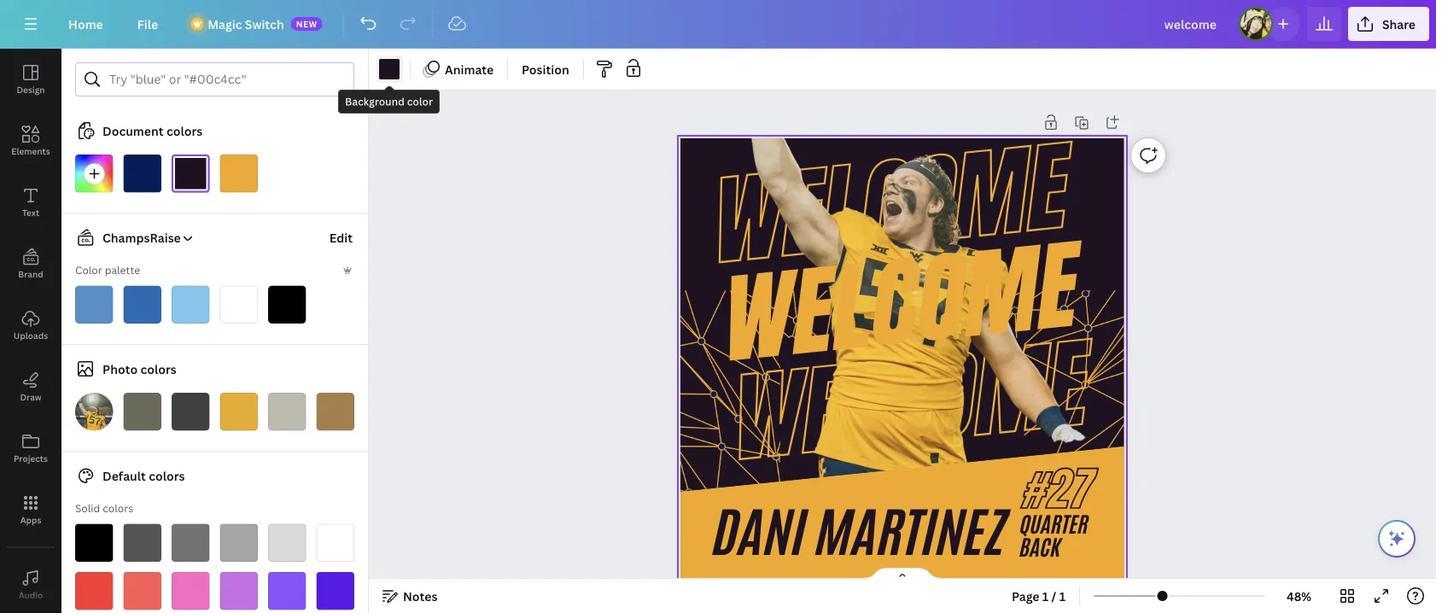 Task type: locate. For each thing, give the bounding box(es) containing it.
48% button
[[1272, 582, 1327, 610]]

#011d5b image
[[123, 155, 161, 193], [123, 155, 161, 193]]

abstract lines background  geometric technology image
[[681, 229, 1140, 613]]

projects
[[14, 453, 48, 464]]

#ffffff image
[[220, 286, 258, 324], [220, 286, 258, 324]]

page 1 / 1
[[1012, 588, 1066, 604]]

light gray #d9d9d9 image
[[268, 524, 306, 562], [268, 524, 306, 562]]

colors
[[166, 123, 203, 139], [140, 361, 177, 377], [149, 468, 185, 484], [103, 501, 133, 515]]

Design title text field
[[1151, 7, 1232, 41]]

colors for photo colors
[[140, 361, 177, 377]]

design button
[[0, 49, 61, 110]]

#010101 image
[[268, 286, 306, 324]]

apps
[[20, 514, 41, 526]]

share
[[1382, 16, 1416, 32]]

background
[[345, 94, 405, 108]]

48%
[[1287, 588, 1312, 604]]

coral red #ff5757 image
[[123, 572, 161, 610]]

0 horizontal spatial 1
[[1043, 588, 1049, 604]]

#166bb5 image
[[123, 286, 161, 324]]

#166bb5 image
[[123, 286, 161, 324]]

pink #ff66c4 image
[[172, 572, 210, 610]]

dark gray #545454 image
[[123, 524, 161, 562], [123, 524, 161, 562]]

color palette
[[75, 263, 140, 277]]

martinez
[[817, 495, 1008, 571]]

bright red #ff3131 image
[[75, 572, 113, 610], [75, 572, 113, 610]]

solid colors
[[75, 501, 133, 515]]

draw button
[[0, 356, 61, 418]]

elements
[[11, 145, 50, 157]]

file button
[[124, 7, 172, 41]]

magenta #cb6ce6 image
[[220, 572, 258, 610], [220, 572, 258, 610]]

#aa7e48 image
[[316, 393, 354, 431], [316, 393, 354, 431]]

colors right photo
[[140, 361, 177, 377]]

color
[[407, 94, 433, 108]]

#27
[[1024, 456, 1095, 524]]

violet #5e17eb image
[[316, 572, 354, 610], [316, 572, 354, 610]]

photo
[[102, 361, 138, 377]]

home
[[68, 16, 103, 32]]

#bebbb0 image
[[268, 393, 306, 431], [268, 393, 306, 431]]

uploads button
[[0, 295, 61, 356]]

document
[[102, 123, 164, 139]]

uploads
[[14, 330, 48, 341]]

design
[[17, 84, 45, 95]]

edit button
[[328, 221, 354, 255]]

colors right solid
[[103, 501, 133, 515]]

pink #ff66c4 image
[[172, 572, 210, 610]]

edit
[[329, 230, 353, 246]]

welcome
[[708, 115, 1077, 294], [718, 214, 1087, 393], [728, 312, 1097, 491]]

1 left /
[[1043, 588, 1049, 604]]

gray #737373 image
[[172, 524, 210, 562], [172, 524, 210, 562]]

colors for default colors
[[149, 468, 185, 484]]

white #ffffff image
[[316, 524, 354, 562]]

black #000000 image
[[75, 524, 113, 562], [75, 524, 113, 562]]

#eaab06 image
[[220, 393, 258, 431], [220, 393, 258, 431]]

colors right document
[[166, 123, 203, 139]]

#1f1122 image
[[379, 59, 400, 79], [172, 155, 210, 193], [172, 155, 210, 193]]

1
[[1043, 588, 1049, 604], [1059, 588, 1066, 604]]

apps button
[[0, 479, 61, 541]]

colors right default
[[149, 468, 185, 484]]

#3d413d image
[[172, 393, 210, 431]]

#6b6958 image
[[123, 393, 161, 431]]

Try "blue" or "#00c4cc" search field
[[109, 63, 343, 96]]

brand button
[[0, 233, 61, 295]]

gray #a6a6a6 image
[[220, 524, 258, 562], [220, 524, 258, 562]]

1 right /
[[1059, 588, 1066, 604]]

#4890cd image
[[75, 286, 113, 324]]

1 horizontal spatial 1
[[1059, 588, 1066, 604]]

#f5a700 image
[[220, 155, 258, 193]]

default colors
[[102, 468, 185, 484]]

share button
[[1348, 7, 1429, 41]]



Task type: vqa. For each thing, say whether or not it's contained in the screenshot.
doc within group
no



Task type: describe. For each thing, give the bounding box(es) containing it.
magic
[[208, 16, 242, 32]]

file
[[137, 16, 158, 32]]

notes
[[403, 588, 438, 604]]

add a new color image
[[75, 155, 113, 193]]

text
[[22, 207, 39, 218]]

quarter
[[1020, 509, 1089, 540]]

champsraise button
[[68, 228, 194, 248]]

colors for solid colors
[[103, 501, 133, 515]]

new
[[296, 18, 317, 29]]

back
[[1020, 532, 1061, 563]]

color
[[75, 263, 102, 277]]

home link
[[55, 7, 117, 41]]

#010101 image
[[268, 286, 306, 324]]

notes button
[[376, 582, 444, 610]]

position button
[[515, 56, 576, 83]]

white #ffffff image
[[316, 524, 354, 562]]

default
[[102, 468, 146, 484]]

main menu bar
[[0, 0, 1436, 49]]

animate
[[445, 61, 494, 77]]

animate button
[[418, 56, 500, 83]]

document colors
[[102, 123, 203, 139]]

text button
[[0, 172, 61, 233]]

background color
[[345, 94, 433, 108]]

#75c6ef image
[[172, 286, 210, 324]]

photo colors
[[102, 361, 177, 377]]

audio
[[19, 589, 43, 601]]

palette
[[105, 263, 140, 277]]

show pages image
[[862, 567, 944, 581]]

dani martinez
[[714, 495, 1008, 571]]

#75c6ef image
[[172, 286, 210, 324]]

projects button
[[0, 418, 61, 479]]

add a new color image
[[75, 155, 113, 193]]

dani
[[714, 495, 808, 571]]

draw
[[20, 391, 41, 403]]

coral red #ff5757 image
[[123, 572, 161, 610]]

position
[[522, 61, 569, 77]]

#3d413d image
[[172, 393, 210, 431]]

#6b6958 image
[[123, 393, 161, 431]]

elements button
[[0, 110, 61, 172]]

purple #8c52ff image
[[268, 572, 306, 610]]

page
[[1012, 588, 1040, 604]]

#f5a700 image
[[220, 155, 258, 193]]

colors for document colors
[[166, 123, 203, 139]]

side panel tab list
[[0, 49, 61, 613]]

canva assistant image
[[1387, 529, 1407, 549]]

purple #8c52ff image
[[268, 572, 306, 610]]

switch
[[245, 16, 284, 32]]

champsraise
[[102, 230, 181, 246]]

solid
[[75, 501, 100, 515]]

brand
[[18, 268, 43, 280]]

1 1 from the left
[[1043, 588, 1049, 604]]

#1f1122 image
[[379, 59, 400, 79]]

/
[[1052, 588, 1057, 604]]

audio button
[[0, 554, 61, 613]]

#4890cd image
[[75, 286, 113, 324]]

quarter back
[[1020, 509, 1089, 563]]

magic switch
[[208, 16, 284, 32]]

2 1 from the left
[[1059, 588, 1066, 604]]



